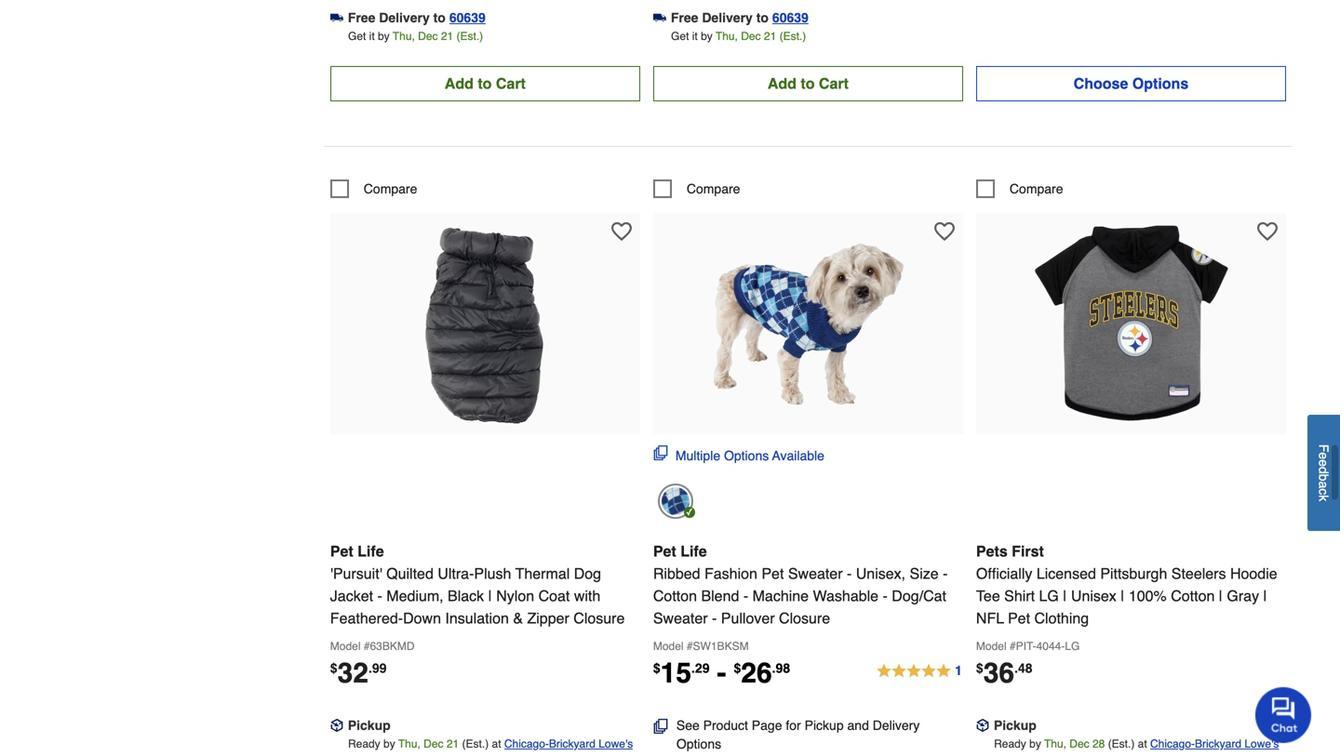 Task type: vqa. For each thing, say whether or not it's contained in the screenshot.
how it works button
no



Task type: describe. For each thing, give the bounding box(es) containing it.
sw1bksm
[[693, 640, 749, 653]]

pet life ribbed fashion pet sweater - unisex, size - cotton blend - machine washable - dog/cat sweater - pullover closure
[[653, 543, 948, 627]]

model for 'pursuit' quilted ultra-plush thermal dog jacket - medium, black | nylon coat with feathered-down insulation & zipper closure
[[330, 640, 361, 653]]

- inside pet life 'pursuit' quilted ultra-plush thermal dog jacket - medium, black | nylon coat with feathered-down insulation & zipper closure
[[377, 588, 382, 605]]

fashion
[[705, 565, 758, 583]]

closure inside the pet life ribbed fashion pet sweater - unisex, size - cotton blend - machine washable - dog/cat sweater - pullover closure
[[779, 610, 830, 627]]

thermal
[[515, 565, 570, 583]]

4044-
[[1036, 640, 1065, 653]]

ultra-
[[438, 565, 474, 583]]

clothing
[[1034, 610, 1089, 627]]

pet inside pets first officially licensed pittsburgh steelers hoodie tee shirt lg | unisex | 100% cotton | gray | nfl pet clothing
[[1008, 610, 1030, 627]]

feathered-
[[330, 610, 403, 627]]

delivery for second 60639 button from the right
[[379, 10, 430, 25]]

pet life ribbed fashion pet sweater - unisex, size - cotton blend - machine washable - dog/cat sweater - pullover closure image
[[706, 222, 911, 427]]

2 heart outline image from the left
[[1257, 221, 1278, 242]]

delivery for 1st 60639 button from right
[[702, 10, 753, 25]]

tee
[[976, 588, 1000, 605]]

$ for 15
[[653, 661, 660, 676]]

lowe's for ready by thu, dec 28 (est.) at chicago-brickyard lowe's
[[1245, 738, 1279, 751]]

ready for ready by thu, dec 28 (est.) at chicago-brickyard lowe's
[[994, 738, 1026, 751]]

f e e d b a c k button
[[1308, 415, 1340, 531]]

2 add to cart button from the left
[[653, 66, 963, 101]]

1 it from the left
[[369, 30, 375, 43]]

a
[[1317, 481, 1331, 489]]

free for second 60639 button from the right truck filled image
[[348, 10, 375, 25]]

medium,
[[386, 588, 444, 605]]

1 horizontal spatial sweater
[[788, 565, 843, 583]]

washable
[[813, 588, 879, 605]]

1 horizontal spatial lg
[[1065, 640, 1080, 653]]

2 add from the left
[[768, 75, 797, 92]]

dog/cat
[[892, 588, 947, 605]]

1 button
[[876, 661, 963, 683]]

compare for 5013082461 element
[[364, 181, 417, 196]]

pittsburgh
[[1100, 565, 1167, 583]]

pickup inside see product page for pickup and delivery options
[[805, 718, 844, 733]]

- down blend
[[712, 610, 717, 627]]

at for thu, dec 21
[[492, 738, 501, 751]]

- up pullover
[[743, 588, 748, 605]]

at for thu, dec 28
[[1138, 738, 1147, 751]]

actual price $32.99 element
[[330, 657, 387, 690]]

coat
[[538, 588, 570, 605]]

$ 32 .99
[[330, 657, 387, 690]]

b
[[1317, 474, 1331, 481]]

d
[[1317, 467, 1331, 474]]

get for second 60639 button from the right truck filled image
[[348, 30, 366, 43]]

1 e from the top
[[1317, 452, 1331, 460]]

quilted
[[386, 565, 434, 583]]

ribbed
[[653, 565, 700, 583]]

add to cart for second add to cart button from right
[[445, 75, 526, 92]]

licensed
[[1037, 565, 1096, 583]]

delivery inside see product page for pickup and delivery options
[[873, 718, 920, 733]]

shirt
[[1004, 588, 1035, 605]]

f e e d b a c k
[[1317, 445, 1331, 502]]

chat invite button image
[[1256, 687, 1312, 744]]

pet inside pet life 'pursuit' quilted ultra-plush thermal dog jacket - medium, black | nylon coat with feathered-down insulation & zipper closure
[[330, 543, 353, 560]]

get it by thu, dec 21 (est.) for 1st 60639 button from right
[[671, 30, 806, 43]]

28
[[1093, 738, 1105, 751]]

chicago-brickyard lowe's button for ready by thu, dec 28 (est.) at chicago-brickyard lowe's
[[1150, 735, 1279, 754]]

model # 63bkmd
[[330, 640, 415, 653]]

pit-
[[1016, 640, 1036, 653]]

plush
[[474, 565, 511, 583]]

lg inside pets first officially licensed pittsburgh steelers hoodie tee shirt lg | unisex | 100% cotton | gray | nfl pet clothing
[[1039, 588, 1059, 605]]

officially
[[976, 565, 1033, 583]]

hoodie
[[1230, 565, 1278, 583]]

for
[[786, 718, 801, 733]]

# for pet life ribbed fashion pet sweater - unisex, size - cotton blend - machine washable - dog/cat sweater - pullover closure
[[687, 640, 693, 653]]

pickup for ready by thu, dec 28 (est.) at chicago-brickyard lowe's
[[994, 718, 1037, 733]]

21 for second 60639 button from the right
[[441, 30, 453, 43]]

1
[[955, 663, 962, 678]]

life for ribbed
[[681, 543, 707, 560]]

pets first officially licensed pittsburgh steelers hoodie tee shirt lg | unisex | 100% cotton | gray | nfl pet clothing
[[976, 543, 1278, 627]]

.29
[[692, 661, 710, 676]]

nfl
[[976, 610, 1004, 627]]

choose
[[1074, 75, 1128, 92]]

zipper
[[527, 610, 569, 627]]

32
[[337, 657, 369, 690]]

cotton inside pets first officially licensed pittsburgh steelers hoodie tee shirt lg | unisex | 100% cotton | gray | nfl pet clothing
[[1171, 588, 1215, 605]]

36
[[984, 657, 1015, 690]]

pet life  'pursuit' quilted ultra-plush thermal dog jacket - medium, black | nylon coat with feathered-down insulation & zipper closure image
[[383, 222, 588, 427]]

&
[[513, 610, 523, 627]]

with
[[574, 588, 601, 605]]

add to cart for 2nd add to cart button
[[768, 75, 849, 92]]

chicago- for 28
[[1150, 738, 1195, 751]]

2 e from the top
[[1317, 460, 1331, 467]]

actual price $36.48 element
[[976, 657, 1033, 690]]

see
[[677, 718, 700, 733]]

pickup for ready by thu, dec 21 (est.) at chicago-brickyard lowe's
[[348, 718, 391, 733]]

1001872920 element
[[653, 180, 740, 198]]

see product page for pickup and delivery options
[[677, 718, 920, 752]]

1 add from the left
[[445, 75, 474, 92]]

$ 15 .29 - $ 26 .98
[[653, 657, 790, 690]]

free delivery to 60639 for 1st 60639 button from right
[[671, 10, 809, 25]]

5 | from the left
[[1263, 588, 1267, 605]]

60639 for 1st 60639 button from right
[[772, 10, 809, 25]]

63bkmd
[[370, 640, 415, 653]]

$ for 36
[[976, 661, 984, 676]]

$ 36 .48
[[976, 657, 1033, 690]]

blend
[[701, 588, 739, 605]]

multiple
[[676, 448, 720, 463]]

first
[[1012, 543, 1044, 560]]

nylon
[[496, 588, 534, 605]]

life for 'pursuit'
[[358, 543, 384, 560]]

ready by thu, dec 21 (est.) at chicago-brickyard lowe's
[[348, 738, 633, 751]]

product
[[703, 718, 748, 733]]

pets first officially licensed pittsburgh steelers hoodie tee shirt lg | unisex | 100% cotton | gray | nfl pet clothing image
[[1029, 222, 1234, 427]]

brickyard for ready by thu, dec 21 (est.) at chicago-brickyard lowe's
[[549, 738, 596, 751]]

c
[[1317, 489, 1331, 495]]

model # pit-4044-lg
[[976, 640, 1080, 653]]

2 cart from the left
[[819, 75, 849, 92]]



Task type: locate. For each thing, give the bounding box(es) containing it.
gray
[[1227, 588, 1259, 605]]

26
[[741, 657, 772, 690]]

1 free delivery to 60639 from the left
[[348, 10, 486, 25]]

2 cotton from the left
[[1171, 588, 1215, 605]]

1 horizontal spatial 60639
[[772, 10, 809, 25]]

1 vertical spatial lg
[[1065, 640, 1080, 653]]

21 for 1st 60639 button from right
[[764, 30, 776, 43]]

#
[[364, 640, 370, 653], [687, 640, 693, 653], [1010, 640, 1016, 653]]

closure down the 'with'
[[574, 610, 625, 627]]

page
[[752, 718, 782, 733]]

2 compare from the left
[[687, 181, 740, 196]]

1 horizontal spatial life
[[681, 543, 707, 560]]

ready
[[348, 738, 380, 751], [994, 738, 1026, 751]]

1 compare from the left
[[364, 181, 417, 196]]

# for pets first officially licensed pittsburgh steelers hoodie tee shirt lg | unisex | 100% cotton | gray | nfl pet clothing
[[1010, 640, 1016, 653]]

chicago- for 21
[[504, 738, 549, 751]]

0 vertical spatial options
[[1132, 75, 1189, 92]]

0 horizontal spatial compare
[[364, 181, 417, 196]]

.98
[[772, 661, 790, 676]]

0 horizontal spatial add
[[445, 75, 474, 92]]

choose options link
[[976, 66, 1286, 101]]

1 horizontal spatial cart
[[819, 75, 849, 92]]

life inside the pet life ribbed fashion pet sweater - unisex, size - cotton blend - machine washable - dog/cat sweater - pullover closure
[[681, 543, 707, 560]]

and
[[847, 718, 869, 733]]

3 model from the left
[[976, 640, 1007, 653]]

insulation
[[445, 610, 509, 627]]

1 horizontal spatial free delivery to 60639
[[671, 10, 809, 25]]

pet down shirt
[[1008, 610, 1030, 627]]

# up the .29
[[687, 640, 693, 653]]

2 it from the left
[[692, 30, 698, 43]]

pickup down the actual price $36.48 element
[[994, 718, 1037, 733]]

1 cotton from the left
[[653, 588, 697, 605]]

0 horizontal spatial life
[[358, 543, 384, 560]]

get
[[348, 30, 366, 43], [671, 30, 689, 43]]

1 life from the left
[[358, 543, 384, 560]]

2 brickyard from the left
[[1195, 738, 1242, 751]]

truck filled image for 1st 60639 button from right
[[653, 11, 666, 24]]

2 closure from the left
[[779, 610, 830, 627]]

ready for ready by thu, dec 21 (est.) at chicago-brickyard lowe's
[[348, 738, 380, 751]]

1 heart outline image from the left
[[934, 221, 955, 242]]

2 truck filled image from the left
[[653, 11, 666, 24]]

$ down sw1bksm
[[734, 661, 741, 676]]

2 # from the left
[[687, 640, 693, 653]]

brickyard
[[549, 738, 596, 751], [1195, 738, 1242, 751]]

| inside pet life 'pursuit' quilted ultra-plush thermal dog jacket - medium, black | nylon coat with feathered-down insulation & zipper closure
[[488, 588, 492, 605]]

1 horizontal spatial #
[[687, 640, 693, 653]]

pet up 'pursuit'
[[330, 543, 353, 560]]

2 60639 from the left
[[772, 10, 809, 25]]

1 horizontal spatial at
[[1138, 738, 1147, 751]]

sweater up washable
[[788, 565, 843, 583]]

size
[[910, 565, 939, 583]]

2 horizontal spatial compare
[[1010, 181, 1063, 196]]

pullover
[[721, 610, 775, 627]]

cotton down ribbed
[[653, 588, 697, 605]]

3 | from the left
[[1121, 588, 1125, 605]]

sweater up 'model # sw1bksm' at bottom
[[653, 610, 708, 627]]

cotton inside the pet life ribbed fashion pet sweater - unisex, size - cotton blend - machine washable - dog/cat sweater - pullover closure
[[653, 588, 697, 605]]

1 horizontal spatial free
[[671, 10, 698, 25]]

2 horizontal spatial delivery
[[873, 718, 920, 733]]

delivery
[[379, 10, 430, 25], [702, 10, 753, 25], [873, 718, 920, 733]]

steelers
[[1172, 565, 1226, 583]]

1 free from the left
[[348, 10, 375, 25]]

cotton down "steelers"
[[1171, 588, 1215, 605]]

1 add to cart button from the left
[[330, 66, 640, 101]]

.48
[[1015, 661, 1033, 676]]

get for 1st 60639 button from right's truck filled image
[[671, 30, 689, 43]]

compare inside "1001872920" element
[[687, 181, 740, 196]]

1 horizontal spatial add to cart
[[768, 75, 849, 92]]

- down unisex,
[[883, 588, 888, 605]]

60639 button
[[449, 8, 486, 27], [772, 8, 809, 27]]

ready down actual price $32.99 element
[[348, 738, 380, 751]]

| left gray
[[1219, 588, 1223, 605]]

0 horizontal spatial closure
[[574, 610, 625, 627]]

e up the b
[[1317, 460, 1331, 467]]

1 ready from the left
[[348, 738, 380, 751]]

| right gray
[[1263, 588, 1267, 605]]

model up 36
[[976, 640, 1007, 653]]

e up d
[[1317, 452, 1331, 460]]

1 | from the left
[[488, 588, 492, 605]]

by
[[378, 30, 390, 43], [701, 30, 713, 43], [383, 738, 395, 751], [1030, 738, 1041, 751]]

$ right 1
[[976, 661, 984, 676]]

model for ribbed fashion pet sweater - unisex, size - cotton blend - machine washable - dog/cat sweater - pullover closure
[[653, 640, 684, 653]]

sweater
[[788, 565, 843, 583], [653, 610, 708, 627]]

pickup image for ready by thu, dec 28 (est.) at chicago-brickyard lowe's
[[976, 720, 989, 733]]

1 horizontal spatial pickup image
[[976, 720, 989, 733]]

2 horizontal spatial model
[[976, 640, 1007, 653]]

2 horizontal spatial pickup
[[994, 718, 1037, 733]]

1 horizontal spatial get
[[671, 30, 689, 43]]

compare inside 5013082461 element
[[364, 181, 417, 196]]

compare for "1001872920" element
[[687, 181, 740, 196]]

pickup image
[[330, 720, 343, 733], [976, 720, 989, 733]]

0 horizontal spatial heart outline image
[[934, 221, 955, 242]]

1 horizontal spatial model
[[653, 640, 684, 653]]

| down "plush"
[[488, 588, 492, 605]]

1 horizontal spatial add
[[768, 75, 797, 92]]

unisex,
[[856, 565, 906, 583]]

|
[[488, 588, 492, 605], [1063, 588, 1067, 605], [1121, 588, 1125, 605], [1219, 588, 1223, 605], [1263, 588, 1267, 605]]

$ inside $ 32 .99
[[330, 661, 337, 676]]

4 | from the left
[[1219, 588, 1223, 605]]

2 horizontal spatial #
[[1010, 640, 1016, 653]]

3 pickup from the left
[[994, 718, 1037, 733]]

heart outline image
[[934, 221, 955, 242], [1257, 221, 1278, 242]]

1 horizontal spatial it
[[692, 30, 698, 43]]

chicago-brickyard lowe's button for ready by thu, dec 21 (est.) at chicago-brickyard lowe's
[[504, 735, 633, 754]]

| down the pittsburgh
[[1121, 588, 1125, 605]]

0 vertical spatial lg
[[1039, 588, 1059, 605]]

(est.)
[[457, 30, 483, 43], [780, 30, 806, 43], [462, 738, 489, 751], [1108, 738, 1135, 751]]

model for officially licensed pittsburgh steelers hoodie tee shirt lg | unisex | 100% cotton | gray | nfl pet clothing
[[976, 640, 1007, 653]]

free delivery to 60639 for second 60639 button from the right
[[348, 10, 486, 25]]

it
[[369, 30, 375, 43], [692, 30, 698, 43]]

15
[[660, 657, 692, 690]]

compare inside 1002861766 element
[[1010, 181, 1063, 196]]

f
[[1317, 445, 1331, 452]]

- up washable
[[847, 565, 852, 583]]

# up the .48
[[1010, 640, 1016, 653]]

options for multiple
[[724, 448, 769, 463]]

multiple options available link
[[653, 446, 825, 465]]

0 horizontal spatial it
[[369, 30, 375, 43]]

3 $ from the left
[[734, 661, 741, 676]]

pickup image for ready by thu, dec 21 (est.) at chicago-brickyard lowe's
[[330, 720, 343, 733]]

down
[[403, 610, 441, 627]]

1 horizontal spatial ready
[[994, 738, 1026, 751]]

$ left .99
[[330, 661, 337, 676]]

2 free delivery to 60639 from the left
[[671, 10, 809, 25]]

thu,
[[393, 30, 415, 43], [716, 30, 738, 43], [398, 738, 421, 751], [1044, 738, 1067, 751]]

2 vertical spatial options
[[677, 737, 721, 752]]

2 chicago-brickyard lowe's button from the left
[[1150, 735, 1279, 754]]

4 $ from the left
[[976, 661, 984, 676]]

pet life 'pursuit' quilted ultra-plush thermal dog jacket - medium, black | nylon coat with feathered-down insulation & zipper closure
[[330, 543, 625, 627]]

0 horizontal spatial cotton
[[653, 588, 697, 605]]

closure down machine
[[779, 610, 830, 627]]

1 horizontal spatial delivery
[[702, 10, 753, 25]]

1 horizontal spatial compare
[[687, 181, 740, 196]]

2 get it by thu, dec 21 (est.) from the left
[[671, 30, 806, 43]]

ready down the actual price $36.48 element
[[994, 738, 1026, 751]]

1 horizontal spatial 60639 button
[[772, 8, 809, 27]]

0 horizontal spatial delivery
[[379, 10, 430, 25]]

1 closure from the left
[[574, 610, 625, 627]]

$ for 32
[[330, 661, 337, 676]]

1 horizontal spatial chicago-
[[1150, 738, 1195, 751]]

0 horizontal spatial lowe's
[[599, 738, 633, 751]]

pet up machine
[[762, 565, 784, 583]]

1 get it by thu, dec 21 (est.) from the left
[[348, 30, 483, 43]]

- right the .29
[[717, 657, 726, 690]]

truck filled image for second 60639 button from the right
[[330, 11, 343, 24]]

pickup down actual price $32.99 element
[[348, 718, 391, 733]]

get it by thu, dec 21 (est.)
[[348, 30, 483, 43], [671, 30, 806, 43]]

1 pickup image from the left
[[330, 720, 343, 733]]

free
[[348, 10, 375, 25], [671, 10, 698, 25]]

pet up ribbed
[[653, 543, 676, 560]]

0 horizontal spatial ready
[[348, 738, 380, 751]]

$ left the .29
[[653, 661, 660, 676]]

machine
[[753, 588, 809, 605]]

0 horizontal spatial 60639 button
[[449, 8, 486, 27]]

model up 32
[[330, 640, 361, 653]]

cart
[[496, 75, 526, 92], [819, 75, 849, 92]]

black
[[448, 588, 484, 605]]

0 horizontal spatial free
[[348, 10, 375, 25]]

0 horizontal spatial pickup
[[348, 718, 391, 733]]

3 # from the left
[[1010, 640, 1016, 653]]

- up feathered-
[[377, 588, 382, 605]]

k
[[1317, 495, 1331, 502]]

1 horizontal spatial cotton
[[1171, 588, 1215, 605]]

0 horizontal spatial pickup image
[[330, 720, 343, 733]]

ready by thu, dec 28 (est.) at chicago-brickyard lowe's
[[994, 738, 1279, 751]]

compare
[[364, 181, 417, 196], [687, 181, 740, 196], [1010, 181, 1063, 196]]

100%
[[1129, 588, 1167, 605]]

lg down 'clothing'
[[1065, 640, 1080, 653]]

lowe's for ready by thu, dec 21 (est.) at chicago-brickyard lowe's
[[599, 738, 633, 751]]

- right size on the right of the page
[[943, 565, 948, 583]]

1 horizontal spatial get it by thu, dec 21 (est.)
[[671, 30, 806, 43]]

1 lowe's from the left
[[599, 738, 633, 751]]

0 horizontal spatial free delivery to 60639
[[348, 10, 486, 25]]

model # sw1bksm
[[653, 640, 749, 653]]

0 horizontal spatial sweater
[[653, 610, 708, 627]]

0 horizontal spatial cart
[[496, 75, 526, 92]]

2 model from the left
[[653, 640, 684, 653]]

3 compare from the left
[[1010, 181, 1063, 196]]

1 horizontal spatial heart outline image
[[1257, 221, 1278, 242]]

1 horizontal spatial pickup
[[805, 718, 844, 733]]

compare for 1002861766 element
[[1010, 181, 1063, 196]]

multiple options available
[[676, 448, 825, 463]]

2 free from the left
[[671, 10, 698, 25]]

lg up 'clothing'
[[1039, 588, 1059, 605]]

jacket
[[330, 588, 373, 605]]

pickup image down 36
[[976, 720, 989, 733]]

0 horizontal spatial get
[[348, 30, 366, 43]]

1 horizontal spatial options
[[724, 448, 769, 463]]

2 ready from the left
[[994, 738, 1026, 751]]

get it by thu, dec 21 (est.) for second 60639 button from the right
[[348, 30, 483, 43]]

free for 1st 60639 button from right's truck filled image
[[671, 10, 698, 25]]

life inside pet life 'pursuit' quilted ultra-plush thermal dog jacket - medium, black | nylon coat with feathered-down insulation & zipper closure
[[358, 543, 384, 560]]

add to cart
[[445, 75, 526, 92], [768, 75, 849, 92]]

brickyard for ready by thu, dec 28 (est.) at chicago-brickyard lowe's
[[1195, 738, 1242, 751]]

1 horizontal spatial truck filled image
[[653, 11, 666, 24]]

1 chicago- from the left
[[504, 738, 549, 751]]

0 horizontal spatial #
[[364, 640, 370, 653]]

options right multiple
[[724, 448, 769, 463]]

heart outline image
[[611, 221, 632, 242]]

1 horizontal spatial closure
[[779, 610, 830, 627]]

0 horizontal spatial chicago-brickyard lowe's button
[[504, 735, 633, 754]]

2 $ from the left
[[653, 661, 660, 676]]

$15.29-$26.98 element
[[653, 657, 790, 690]]

0 horizontal spatial chicago-
[[504, 738, 549, 751]]

dec
[[418, 30, 438, 43], [741, 30, 761, 43], [424, 738, 443, 751], [1070, 738, 1090, 751]]

0 horizontal spatial lg
[[1039, 588, 1059, 605]]

0 horizontal spatial truck filled image
[[330, 11, 343, 24]]

1 vertical spatial sweater
[[653, 610, 708, 627]]

60639 for second 60639 button from the right
[[449, 10, 486, 25]]

add to cart button
[[330, 66, 640, 101], [653, 66, 963, 101]]

1002861766 element
[[976, 180, 1063, 198]]

choose options
[[1074, 75, 1189, 92]]

blue argyle image
[[658, 484, 693, 519]]

1 pickup from the left
[[348, 718, 391, 733]]

1 get from the left
[[348, 30, 366, 43]]

options right choose
[[1132, 75, 1189, 92]]

# for pet life 'pursuit' quilted ultra-plush thermal dog jacket - medium, black | nylon coat with feathered-down insulation & zipper closure
[[364, 640, 370, 653]]

1 cart from the left
[[496, 75, 526, 92]]

1 truck filled image from the left
[[330, 11, 343, 24]]

1 60639 button from the left
[[449, 8, 486, 27]]

2 lowe's from the left
[[1245, 738, 1279, 751]]

to
[[433, 10, 446, 25], [756, 10, 769, 25], [478, 75, 492, 92], [801, 75, 815, 92]]

21
[[441, 30, 453, 43], [764, 30, 776, 43], [447, 738, 459, 751]]

1 horizontal spatial add to cart button
[[653, 66, 963, 101]]

5013082461 element
[[330, 180, 417, 198]]

$ inside $ 36 .48
[[976, 661, 984, 676]]

0 horizontal spatial at
[[492, 738, 501, 751]]

lowe's
[[599, 738, 633, 751], [1245, 738, 1279, 751]]

0 horizontal spatial get it by thu, dec 21 (est.)
[[348, 30, 483, 43]]

'pursuit'
[[330, 565, 382, 583]]

cotton
[[653, 588, 697, 605], [1171, 588, 1215, 605]]

chicago-brickyard lowe's button
[[504, 735, 633, 754], [1150, 735, 1279, 754]]

| down licensed
[[1063, 588, 1067, 605]]

pickup
[[348, 718, 391, 733], [805, 718, 844, 733], [994, 718, 1037, 733]]

2 horizontal spatial options
[[1132, 75, 1189, 92]]

1 brickyard from the left
[[549, 738, 596, 751]]

2 pickup image from the left
[[976, 720, 989, 733]]

1 # from the left
[[364, 640, 370, 653]]

dog
[[574, 565, 601, 583]]

0 horizontal spatial options
[[677, 737, 721, 752]]

model up '15'
[[653, 640, 684, 653]]

2 life from the left
[[681, 543, 707, 560]]

life up ribbed
[[681, 543, 707, 560]]

0 horizontal spatial 60639
[[449, 10, 486, 25]]

0 horizontal spatial brickyard
[[549, 738, 596, 751]]

pickup right for at the right bottom of page
[[805, 718, 844, 733]]

life
[[358, 543, 384, 560], [681, 543, 707, 560]]

2 add to cart from the left
[[768, 75, 849, 92]]

1 horizontal spatial chicago-brickyard lowe's button
[[1150, 735, 1279, 754]]

0 horizontal spatial add to cart
[[445, 75, 526, 92]]

1 $ from the left
[[330, 661, 337, 676]]

.99
[[369, 661, 387, 676]]

1 vertical spatial options
[[724, 448, 769, 463]]

1 chicago-brickyard lowe's button from the left
[[504, 735, 633, 754]]

options for choose
[[1132, 75, 1189, 92]]

0 vertical spatial sweater
[[788, 565, 843, 583]]

2 60639 button from the left
[[772, 8, 809, 27]]

closure inside pet life 'pursuit' quilted ultra-plush thermal dog jacket - medium, black | nylon coat with feathered-down insulation & zipper closure
[[574, 610, 625, 627]]

5 stars image
[[876, 661, 963, 683]]

pet
[[330, 543, 353, 560], [653, 543, 676, 560], [762, 565, 784, 583], [1008, 610, 1030, 627]]

0 horizontal spatial add to cart button
[[330, 66, 640, 101]]

1 add to cart from the left
[[445, 75, 526, 92]]

2 pickup from the left
[[805, 718, 844, 733]]

pickup image down 32
[[330, 720, 343, 733]]

1 60639 from the left
[[449, 10, 486, 25]]

options down see
[[677, 737, 721, 752]]

unisex
[[1071, 588, 1117, 605]]

1 at from the left
[[492, 738, 501, 751]]

options inside see product page for pickup and delivery options
[[677, 737, 721, 752]]

2 get from the left
[[671, 30, 689, 43]]

2 chicago- from the left
[[1150, 738, 1195, 751]]

closure
[[574, 610, 625, 627], [779, 610, 830, 627]]

# up .99
[[364, 640, 370, 653]]

0 horizontal spatial model
[[330, 640, 361, 653]]

1 horizontal spatial lowe's
[[1245, 738, 1279, 751]]

truck filled image
[[330, 11, 343, 24], [653, 11, 666, 24]]

2 | from the left
[[1063, 588, 1067, 605]]

pets
[[976, 543, 1008, 560]]

add
[[445, 75, 474, 92], [768, 75, 797, 92]]

life up 'pursuit'
[[358, 543, 384, 560]]

2 at from the left
[[1138, 738, 1147, 751]]

available
[[772, 448, 825, 463]]

chicago-
[[504, 738, 549, 751], [1150, 738, 1195, 751]]

1 model from the left
[[330, 640, 361, 653]]

1 horizontal spatial brickyard
[[1195, 738, 1242, 751]]



